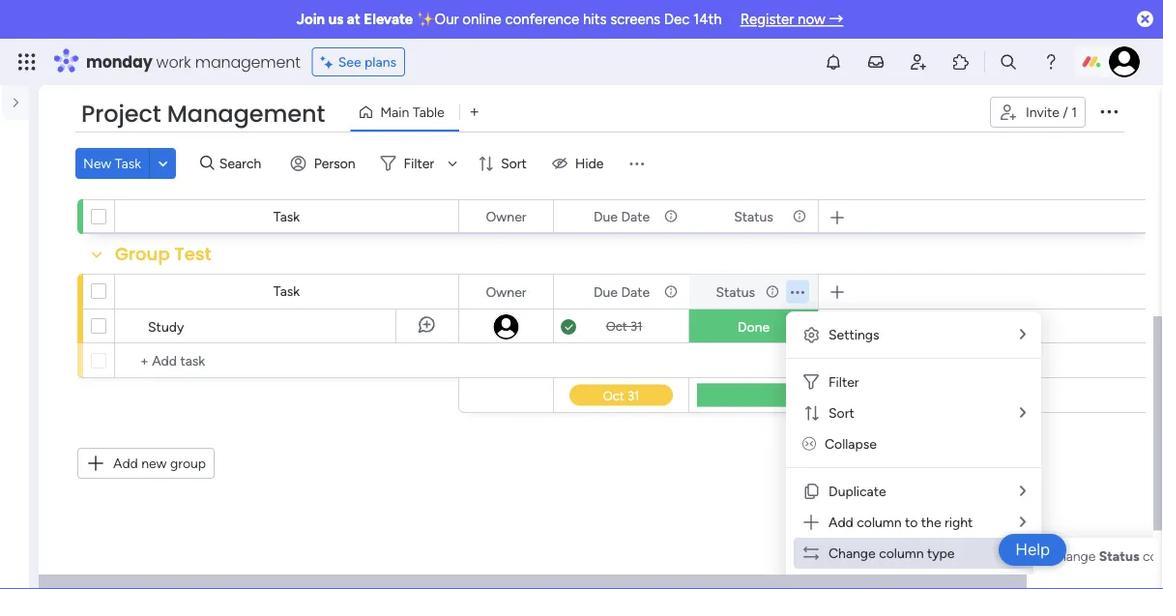 Task type: describe. For each thing, give the bounding box(es) containing it.
invite members image
[[909, 52, 929, 72]]

help
[[1016, 540, 1051, 560]]

at
[[347, 11, 361, 28]]

v2 done deadline image
[[561, 318, 577, 336]]

monday
[[86, 51, 152, 73]]

add new group button
[[77, 448, 215, 479]]

settings
[[829, 327, 880, 343]]

due for second the due date field from the bottom of the page
[[594, 208, 618, 224]]

list arrow image for change column type
[[1021, 546, 1026, 560]]

31
[[631, 319, 643, 334]]

study
[[148, 318, 184, 335]]

task inside button
[[115, 155, 141, 172]]

conference
[[505, 11, 580, 28]]

apps image
[[952, 52, 971, 72]]

colu
[[1143, 548, 1164, 564]]

new
[[83, 155, 112, 172]]

change for change column type
[[829, 545, 876, 562]]

owner for group test
[[486, 283, 527, 300]]

hits
[[583, 11, 607, 28]]

main table
[[381, 104, 445, 120]]

bob builder image
[[1110, 46, 1141, 77]]

1 vertical spatial status
[[716, 283, 756, 300]]

see
[[338, 54, 361, 70]]

join
[[297, 11, 325, 28]]

register
[[741, 11, 795, 28]]

oct 31
[[606, 319, 643, 334]]

right
[[945, 514, 974, 531]]

see plans button
[[312, 47, 405, 76]]

1 horizontal spatial sort
[[829, 405, 855, 421]]

/
[[1064, 104, 1069, 120]]

0 vertical spatial status
[[734, 208, 774, 224]]

management
[[167, 98, 325, 130]]

type
[[928, 545, 955, 562]]

invite
[[1026, 104, 1060, 120]]

column for change
[[880, 545, 924, 562]]

completed
[[115, 167, 215, 192]]

container image
[[18, 192, 38, 211]]

Group Test field
[[110, 242, 216, 267]]

project
[[81, 98, 161, 130]]

list arrow image for duplicate
[[1021, 484, 1026, 498]]

sort image
[[802, 403, 821, 423]]

0 vertical spatial status field
[[730, 206, 779, 227]]

us
[[329, 11, 344, 28]]

see plans
[[338, 54, 397, 70]]

column for add
[[857, 514, 902, 531]]

duplicate image
[[802, 482, 821, 501]]

duplicate
[[829, 483, 887, 500]]

task for group test
[[274, 283, 300, 299]]

filter image
[[802, 372, 821, 392]]

plans
[[365, 54, 397, 70]]

register now →
[[741, 11, 844, 28]]

owner for completed
[[486, 208, 527, 224]]

task for completed
[[274, 208, 300, 225]]

collapse
[[825, 436, 877, 452]]

due date for second the due date field from the bottom of the page
[[594, 208, 650, 224]]

date for 1st the due date field from the bottom of the page
[[622, 283, 650, 300]]

list arrow image for sort
[[1021, 406, 1026, 420]]

join us at elevate ✨ our online conference hits screens dec 14th
[[297, 11, 722, 28]]

search everything image
[[999, 52, 1019, 72]]

add view image
[[471, 105, 479, 119]]

v2 search image
[[200, 153, 215, 174]]

elevate
[[364, 11, 413, 28]]

add for add column to the right
[[829, 514, 854, 531]]

sort inside popup button
[[501, 155, 527, 172]]

main table button
[[351, 97, 459, 128]]

→
[[829, 11, 844, 28]]

add column to the right
[[829, 514, 974, 531]]

person button
[[283, 148, 367, 179]]

options image
[[1098, 99, 1121, 123]]

add new group
[[113, 455, 206, 472]]

settings image
[[802, 325, 821, 344]]

new task button
[[75, 148, 149, 179]]

group
[[170, 455, 206, 472]]



Task type: locate. For each thing, give the bounding box(es) containing it.
change column type
[[829, 545, 955, 562]]

1 vertical spatial date
[[622, 283, 650, 300]]

2 due from the top
[[594, 283, 618, 300]]

✨
[[417, 11, 431, 28]]

filter
[[404, 155, 434, 172], [829, 374, 860, 390]]

1 vertical spatial sort
[[829, 405, 855, 421]]

1 due date field from the top
[[589, 206, 655, 227]]

0 vertical spatial add
[[113, 455, 138, 472]]

column left to on the right of page
[[857, 514, 902, 531]]

menu image
[[627, 154, 647, 173]]

0 vertical spatial column
[[857, 514, 902, 531]]

oct
[[606, 319, 628, 334]]

Owner field
[[481, 206, 532, 227], [481, 281, 532, 302]]

help image
[[1042, 52, 1061, 72]]

help button
[[1000, 534, 1067, 566]]

column information image
[[664, 208, 679, 224], [792, 208, 808, 224], [664, 284, 679, 299], [765, 284, 781, 299]]

3 list arrow image from the top
[[1021, 546, 1026, 560]]

due
[[594, 208, 618, 224], [594, 283, 618, 300]]

online
[[463, 11, 502, 28]]

2 due date field from the top
[[589, 281, 655, 302]]

our
[[435, 11, 459, 28]]

0 horizontal spatial sort
[[501, 155, 527, 172]]

2 list arrow image from the top
[[1021, 406, 1026, 420]]

task down "person" popup button
[[274, 208, 300, 225]]

owner field for group test
[[481, 281, 532, 302]]

0 vertical spatial due date
[[594, 208, 650, 224]]

1 vertical spatial due date
[[594, 283, 650, 300]]

table
[[413, 104, 445, 120]]

test
[[175, 242, 211, 267]]

1 vertical spatial list arrow image
[[1021, 515, 1026, 529]]

invite / 1
[[1026, 104, 1078, 120]]

1 list arrow image from the top
[[1021, 484, 1026, 498]]

14th
[[694, 11, 722, 28]]

1 vertical spatial add
[[829, 514, 854, 531]]

list arrow image
[[1021, 484, 1026, 498], [1021, 515, 1026, 529]]

workspace options image
[[19, 192, 39, 211]]

date down menu image
[[622, 208, 650, 224]]

main
[[381, 104, 410, 120]]

Completed field
[[110, 167, 220, 193]]

date up 31
[[622, 283, 650, 300]]

option
[[0, 270, 29, 274]]

add
[[113, 455, 138, 472], [829, 514, 854, 531]]

filter button
[[373, 148, 464, 179]]

due date up oct 31
[[594, 283, 650, 300]]

1
[[1072, 104, 1078, 120]]

dec
[[664, 11, 690, 28]]

1 owner field from the top
[[481, 206, 532, 227]]

+ Add task text field
[[125, 349, 450, 372]]

project management
[[81, 98, 325, 130]]

add for add new group
[[113, 455, 138, 472]]

0 horizontal spatial add
[[113, 455, 138, 472]]

1 vertical spatial list arrow image
[[1021, 406, 1026, 420]]

list arrow image for settings
[[1021, 327, 1026, 342]]

change
[[829, 545, 876, 562], [1050, 548, 1096, 564]]

owner field for completed
[[481, 206, 532, 227]]

0 horizontal spatial filter
[[404, 155, 434, 172]]

1 due date from the top
[[594, 208, 650, 224]]

Project Management field
[[76, 98, 330, 131]]

1 horizontal spatial filter
[[829, 374, 860, 390]]

due for 1st the due date field from the bottom of the page
[[594, 283, 618, 300]]

0 horizontal spatial change
[[829, 545, 876, 562]]

sort
[[501, 155, 527, 172], [829, 405, 855, 421]]

0 vertical spatial owner
[[486, 208, 527, 224]]

group test
[[115, 242, 211, 267]]

status
[[734, 208, 774, 224], [716, 283, 756, 300], [1100, 548, 1140, 564]]

1 vertical spatial task
[[274, 208, 300, 225]]

1 vertical spatial filter
[[829, 374, 860, 390]]

change right change column type image
[[829, 545, 876, 562]]

0 vertical spatial date
[[622, 208, 650, 224]]

list arrow image
[[1021, 327, 1026, 342], [1021, 406, 1026, 420], [1021, 546, 1026, 560]]

2 date from the top
[[622, 283, 650, 300]]

due date field down menu image
[[589, 206, 655, 227]]

sort button
[[470, 148, 539, 179]]

2 list arrow image from the top
[[1021, 515, 1026, 529]]

new
[[141, 455, 167, 472]]

angle down image
[[158, 156, 168, 171]]

task right the new
[[115, 155, 141, 172]]

my work image
[[17, 137, 35, 154]]

2 due date from the top
[[594, 283, 650, 300]]

register now → link
[[741, 11, 844, 28]]

1 date from the top
[[622, 208, 650, 224]]

screens
[[611, 11, 661, 28]]

1 vertical spatial status field
[[711, 281, 760, 302]]

0 vertical spatial filter
[[404, 155, 434, 172]]

group
[[115, 242, 170, 267]]

to
[[906, 514, 918, 531]]

hide button
[[544, 148, 616, 179]]

column down add column to the right
[[880, 545, 924, 562]]

0 vertical spatial due
[[594, 208, 618, 224]]

2 owner from the top
[[486, 283, 527, 300]]

Search field
[[215, 150, 273, 177]]

2 vertical spatial status
[[1100, 548, 1140, 564]]

owner
[[486, 208, 527, 224], [486, 283, 527, 300]]

sort right sort image
[[829, 405, 855, 421]]

inbox image
[[867, 52, 886, 72]]

1 vertical spatial owner
[[486, 283, 527, 300]]

1 horizontal spatial change
[[1050, 548, 1096, 564]]

2 vertical spatial task
[[274, 283, 300, 299]]

0 vertical spatial list arrow image
[[1021, 484, 1026, 498]]

0 vertical spatial sort
[[501, 155, 527, 172]]

v2 collapse column outline image
[[803, 436, 817, 452]]

due date
[[594, 208, 650, 224], [594, 283, 650, 300]]

1 vertical spatial due date field
[[589, 281, 655, 302]]

the
[[922, 514, 942, 531]]

home image
[[17, 103, 37, 122]]

hide
[[575, 155, 604, 172]]

0 vertical spatial due date field
[[589, 206, 655, 227]]

filter left arrow down icon
[[404, 155, 434, 172]]

done
[[738, 319, 770, 335]]

0 vertical spatial list arrow image
[[1021, 327, 1026, 342]]

2 vertical spatial list arrow image
[[1021, 546, 1026, 560]]

Due Date field
[[589, 206, 655, 227], [589, 281, 655, 302]]

due date down menu image
[[594, 208, 650, 224]]

1 owner from the top
[[486, 208, 527, 224]]

0 vertical spatial owner field
[[481, 206, 532, 227]]

monday work management
[[86, 51, 301, 73]]

due up oct
[[594, 283, 618, 300]]

date
[[622, 208, 650, 224], [622, 283, 650, 300]]

task up + add task text box
[[274, 283, 300, 299]]

1 vertical spatial column
[[880, 545, 924, 562]]

change column type image
[[802, 544, 821, 563]]

due date field up oct 31
[[589, 281, 655, 302]]

arrow down image
[[441, 152, 464, 175]]

change for change status colu
[[1050, 548, 1096, 564]]

filter right filter image
[[829, 374, 860, 390]]

due down hide
[[594, 208, 618, 224]]

date for second the due date field from the bottom of the page
[[622, 208, 650, 224]]

due date for 1st the due date field from the bottom of the page
[[594, 283, 650, 300]]

now
[[798, 11, 826, 28]]

list arrow image for add column to the right
[[1021, 515, 1026, 529]]

add column to the right image
[[802, 513, 821, 532]]

management
[[195, 51, 301, 73]]

new task
[[83, 155, 141, 172]]

0 vertical spatial task
[[115, 155, 141, 172]]

Status field
[[730, 206, 779, 227], [711, 281, 760, 302]]

filter inside filter popup button
[[404, 155, 434, 172]]

1 vertical spatial owner field
[[481, 281, 532, 302]]

invite / 1 button
[[991, 97, 1086, 128]]

sort right arrow down icon
[[501, 155, 527, 172]]

task
[[115, 155, 141, 172], [274, 208, 300, 225], [274, 283, 300, 299]]

column
[[857, 514, 902, 531], [880, 545, 924, 562]]

1 due from the top
[[594, 208, 618, 224]]

change status colu
[[1050, 548, 1164, 564]]

list box
[[0, 267, 39, 565]]

add inside 'button'
[[113, 455, 138, 472]]

work
[[156, 51, 191, 73]]

select product image
[[17, 52, 37, 72]]

add right add column to the right image
[[829, 514, 854, 531]]

1 list arrow image from the top
[[1021, 327, 1026, 342]]

1 vertical spatial due
[[594, 283, 618, 300]]

1 horizontal spatial add
[[829, 514, 854, 531]]

notifications image
[[824, 52, 844, 72]]

change left colu at the bottom right of page
[[1050, 548, 1096, 564]]

person
[[314, 155, 356, 172]]

add left new at the bottom left of the page
[[113, 455, 138, 472]]

2 owner field from the top
[[481, 281, 532, 302]]



Task type: vqa. For each thing, say whether or not it's contained in the screenshot.
dapulse x slim "image"
no



